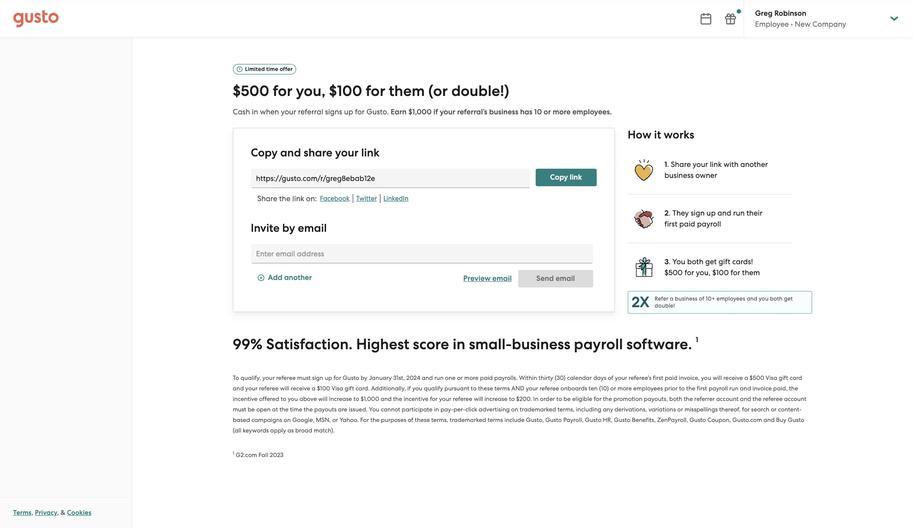 Task type: locate. For each thing, give the bounding box(es) containing it.
0 horizontal spatial ,
[[31, 510, 33, 517]]

on up include
[[511, 406, 518, 413]]

2 horizontal spatial gift
[[779, 375, 788, 382]]

1 horizontal spatial incentive
[[404, 396, 429, 403]]

qualify
[[424, 385, 443, 392]]

, left the &
[[57, 510, 59, 517]]

0 horizontal spatial get
[[706, 258, 717, 266]]

$100 up 10+
[[713, 269, 729, 277]]

1 inside the 1 . share your link with another business owner
[[665, 160, 667, 169]]

invoice,
[[679, 375, 700, 382]]

0 horizontal spatial terms,
[[431, 417, 448, 424]]

1 horizontal spatial copy
[[550, 173, 568, 182]]

. right an illustration of a heart image
[[667, 160, 669, 169]]

1 vertical spatial by
[[361, 375, 368, 382]]

copy inside 'button'
[[550, 173, 568, 182]]

$500 down 3
[[665, 269, 683, 277]]

gift up paid,
[[779, 375, 788, 382]]

0 horizontal spatial by
[[282, 222, 295, 235]]

1 vertical spatial $1,000
[[361, 396, 379, 403]]

paid
[[679, 220, 695, 229], [480, 375, 493, 382], [665, 375, 678, 382]]

business up double!
[[675, 296, 698, 302]]

gift
[[719, 258, 731, 266], [779, 375, 788, 382], [345, 385, 354, 392]]

0 horizontal spatial these
[[415, 417, 430, 424]]

2 horizontal spatial of
[[699, 296, 705, 302]]

0 vertical spatial terms,
[[558, 406, 575, 413]]

1 vertical spatial more
[[464, 375, 479, 382]]

your right when
[[281, 107, 296, 116]]

2 , from the left
[[57, 510, 59, 517]]

the right 'for'
[[371, 417, 380, 424]]

1 horizontal spatial be
[[564, 396, 571, 403]]

the
[[279, 194, 291, 203], [686, 385, 696, 392], [789, 385, 798, 392], [393, 396, 402, 403], [603, 396, 612, 403], [684, 396, 693, 403], [753, 396, 762, 403], [280, 406, 289, 413], [304, 406, 313, 413], [371, 417, 380, 424]]

facebook
[[320, 195, 350, 203]]

get inside refer a business of 10+ employees and you both get double!
[[784, 296, 793, 302]]

up for employees.
[[344, 107, 353, 116]]

$500 for you, $100 for them (or double!)
[[233, 82, 509, 100]]

0 horizontal spatial 1
[[233, 451, 234, 457]]

0 horizontal spatial a
[[312, 385, 316, 392]]

sign up above
[[312, 375, 323, 382]]

$100 up payouts
[[317, 385, 330, 392]]

2 horizontal spatial more
[[618, 385, 632, 392]]

. right an illustration of a gift image
[[669, 258, 671, 266]]

0 horizontal spatial copy
[[251, 146, 278, 160]]

get inside 3 . you both get gift cards! $500 for you, $100 for them
[[706, 258, 717, 266]]

$500 down limited
[[233, 82, 269, 100]]

$1,000 inside to qualify, your referee must sign up for gusto by january 31st, 2024 and run one or more paid payrolls. within thirty (30) calendar days of your referee's first paid invoice, you will receive a $500 visa gift card and your referee will receive a $100 visa gift card. additionally, if you qualify pursuant to these terms and your referee onboards ten (10) or more employees prior to the first payroll run and invoice paid, the incentive offered to you above will increase to $1,000 and the incentive for your referee will increase to $200. in order to be eligible for the promotion payouts, both the referrer account and the referee account must be open at the time the payouts are issued. you cannot participate in pay-per-click advertising on trademarked terms, including any derivations, variations or misspellings thereof, for search or content- based campaigns on google, msn, or yahoo. for the purposes of these terms, trademarked terms include gusto, gusto payroll, gusto hr, gusto benefits, zenpayroll, gusto coupon, gusto.com and buy gusto (all keywords apply as broad match).
[[361, 396, 379, 403]]

more
[[553, 107, 571, 117], [464, 375, 479, 382], [618, 385, 632, 392]]

0 horizontal spatial $500
[[233, 82, 269, 100]]

0 vertical spatial if
[[434, 107, 438, 117]]

1 g2.com fall 2023
[[233, 451, 284, 459]]

paid left "payrolls."
[[480, 375, 493, 382]]

payouts
[[314, 406, 337, 413]]

first
[[665, 220, 678, 229], [653, 375, 663, 382], [697, 385, 707, 392]]

above
[[300, 396, 317, 403]]

another inside the 1 . share your link with another business owner
[[741, 160, 768, 169]]

. for 2
[[669, 209, 671, 218]]

1 vertical spatial $100
[[713, 269, 729, 277]]

1 horizontal spatial them
[[742, 269, 760, 277]]

0 vertical spatial these
[[478, 385, 493, 392]]

in
[[252, 107, 258, 116], [453, 336, 466, 354], [434, 406, 439, 413]]

sign right 'they'
[[691, 209, 705, 218]]

your up owner
[[693, 160, 708, 169]]

terms link
[[13, 510, 31, 517]]

copy for copy and share your link
[[251, 146, 278, 160]]

None field
[[251, 169, 531, 188]]

1 vertical spatial on
[[284, 417, 291, 424]]

,
[[31, 510, 33, 517], [57, 510, 59, 517]]

the up any
[[603, 396, 612, 403]]

privacy link
[[35, 510, 57, 517]]

run left one
[[434, 375, 444, 382]]

paid up prior
[[665, 375, 678, 382]]

1 horizontal spatial on
[[511, 406, 518, 413]]

0 vertical spatial .
[[667, 160, 669, 169]]

up right signs
[[344, 107, 353, 116]]

trademarked down in on the bottom of the page
[[520, 406, 556, 413]]

thereof,
[[719, 406, 741, 413]]

a
[[670, 296, 674, 302], [745, 375, 748, 382], [312, 385, 316, 392]]

by up card. at the bottom
[[361, 375, 368, 382]]

to down and
[[509, 396, 515, 403]]

when
[[260, 107, 279, 116]]

2 account from the left
[[784, 396, 807, 403]]

1 horizontal spatial share
[[671, 160, 691, 169]]

Enter email address email field
[[251, 244, 593, 264]]

time left 'offer'
[[266, 66, 278, 72]]

1 horizontal spatial email
[[493, 274, 512, 283]]

1 vertical spatial you
[[369, 406, 379, 413]]

0 vertical spatial on
[[511, 406, 518, 413]]

and down to
[[233, 385, 244, 392]]

terms down advertising
[[488, 417, 503, 424]]

$500 inside to qualify, your referee must sign up for gusto by january 31st, 2024 and run one or more paid payrolls. within thirty (30) calendar days of your referee's first paid invoice, you will receive a $500 visa gift card and your referee will receive a $100 visa gift card. additionally, if you qualify pursuant to these terms and your referee onboards ten (10) or more employees prior to the first payroll run and invoice paid, the incentive offered to you above will increase to $1,000 and the incentive for your referee will increase to $200. in order to be eligible for the promotion payouts, both the referrer account and the referee account must be open at the time the payouts are issued. you cannot participate in pay-per-click advertising on trademarked terms, including any derivations, variations or misspellings thereof, for search or content- based campaigns on google, msn, or yahoo. for the purposes of these terms, trademarked terms include gusto, gusto payroll, gusto hr, gusto benefits, zenpayroll, gusto coupon, gusto.com and buy gusto (all keywords apply as broad match).
[[750, 375, 764, 382]]

highest
[[356, 336, 409, 354]]

another right add
[[284, 274, 312, 283]]

email
[[298, 222, 327, 235], [493, 274, 512, 283]]

must up above
[[297, 375, 311, 382]]

1 horizontal spatial time
[[290, 406, 302, 413]]

cannot
[[381, 406, 400, 413]]

0 vertical spatial 1
[[665, 160, 667, 169]]

and up "thereof,"
[[740, 396, 751, 403]]

advertising
[[479, 406, 510, 413]]

0 horizontal spatial employees
[[633, 385, 663, 392]]

on up as
[[284, 417, 291, 424]]

the up the search
[[753, 396, 762, 403]]

1 vertical spatial employees
[[633, 385, 663, 392]]

be down onboards
[[564, 396, 571, 403]]

2 vertical spatial in
[[434, 406, 439, 413]]

1 vertical spatial first
[[653, 375, 663, 382]]

copy link
[[550, 173, 582, 182]]

1 vertical spatial copy
[[550, 173, 568, 182]]

up right 'they'
[[707, 209, 716, 218]]

twitter
[[356, 195, 377, 203]]

1 right software.
[[696, 336, 699, 345]]

an illustration of a heart image
[[633, 159, 655, 181]]

0 vertical spatial first
[[665, 220, 678, 229]]

payrolls.
[[494, 375, 518, 382]]

email down on:
[[298, 222, 327, 235]]

up inside cash in when your referral signs up for gusto. earn $1,000 if your referral's business has 10 or more employees.
[[344, 107, 353, 116]]

the down above
[[304, 406, 313, 413]]

first down 2
[[665, 220, 678, 229]]

incentive up participate
[[404, 396, 429, 403]]

these down participate
[[415, 417, 430, 424]]

1 vertical spatial a
[[745, 375, 748, 382]]

. inside the 1 . share your link with another business owner
[[667, 160, 669, 169]]

more right 10
[[553, 107, 571, 117]]

your down (or
[[440, 107, 456, 117]]

2 vertical spatial gift
[[345, 385, 354, 392]]

0 horizontal spatial if
[[407, 385, 411, 392]]

if down 2024 at the left of page
[[407, 385, 411, 392]]

, left privacy link
[[31, 510, 33, 517]]

1 increase from the left
[[329, 396, 352, 403]]

0 vertical spatial up
[[344, 107, 353, 116]]

employees inside to qualify, your referee must sign up for gusto by january 31st, 2024 and run one or more paid payrolls. within thirty (30) calendar days of your referee's first paid invoice, you will receive a $500 visa gift card and your referee will receive a $100 visa gift card. additionally, if you qualify pursuant to these terms and your referee onboards ten (10) or more employees prior to the first payroll run and invoice paid, the incentive offered to you above will increase to $1,000 and the incentive for your referee will increase to $200. in order to be eligible for the promotion payouts, both the referrer account and the referee account must be open at the time the payouts are issued. you cannot participate in pay-per-click advertising on trademarked terms, including any derivations, variations or misspellings thereof, for search or content- based campaigns on google, msn, or yahoo. for the purposes of these terms, trademarked terms include gusto, gusto payroll, gusto hr, gusto benefits, zenpayroll, gusto coupon, gusto.com and buy gusto (all keywords apply as broad match).
[[633, 385, 663, 392]]

cookies
[[67, 510, 91, 517]]

more up promotion
[[618, 385, 632, 392]]

they
[[673, 209, 689, 218]]

0 horizontal spatial first
[[653, 375, 663, 382]]

1 vertical spatial if
[[407, 385, 411, 392]]

1 vertical spatial $500
[[665, 269, 683, 277]]

business left owner
[[665, 171, 694, 180]]

2 horizontal spatial a
[[745, 375, 748, 382]]

2 horizontal spatial both
[[770, 296, 783, 302]]

link inside 'button'
[[570, 173, 582, 182]]

preview email button
[[464, 270, 512, 288]]

link
[[361, 146, 380, 160], [710, 160, 722, 169], [570, 173, 582, 182], [292, 194, 304, 203]]

copy for copy link
[[550, 173, 568, 182]]

both
[[687, 258, 704, 266], [770, 296, 783, 302], [670, 396, 683, 403]]

a up double!
[[670, 296, 674, 302]]

zenpayroll,
[[657, 417, 688, 424]]

visa up the are
[[332, 385, 343, 392]]

1 horizontal spatial of
[[608, 375, 614, 382]]

content-
[[778, 406, 802, 413]]

invite by email
[[251, 222, 327, 235]]

gift left card. at the bottom
[[345, 385, 354, 392]]

purposes
[[381, 417, 406, 424]]

$1,000
[[408, 107, 432, 117], [361, 396, 379, 403]]

payroll inside 2 . they sign up and run their first paid payroll
[[697, 220, 721, 229]]

increase up the are
[[329, 396, 352, 403]]

•
[[791, 20, 793, 29]]

0 horizontal spatial you
[[369, 406, 379, 413]]

you inside 3 . you both get gift cards! $500 for you, $100 for them
[[673, 258, 686, 266]]

cash
[[233, 107, 250, 116]]

1 vertical spatial them
[[742, 269, 760, 277]]

double!)
[[451, 82, 509, 100]]

0 horizontal spatial sign
[[312, 375, 323, 382]]

share inside the 1 . share your link with another business owner
[[671, 160, 691, 169]]

visa up paid,
[[766, 375, 777, 382]]

payroll up the days at the bottom of the page
[[574, 336, 623, 354]]

1 vertical spatial trademarked
[[450, 417, 486, 424]]

1 incentive from the left
[[233, 396, 258, 403]]

trademarked down click
[[450, 417, 486, 424]]

company
[[813, 20, 846, 29]]

2 vertical spatial first
[[697, 385, 707, 392]]

you
[[759, 296, 769, 302], [701, 375, 711, 382], [412, 385, 423, 392], [288, 396, 298, 403]]

0 vertical spatial more
[[553, 107, 571, 117]]

new
[[795, 20, 811, 29]]

1 horizontal spatial trademarked
[[520, 406, 556, 413]]

2x
[[632, 294, 650, 312]]

another right with
[[741, 160, 768, 169]]

including
[[576, 406, 602, 413]]

1 vertical spatial email
[[493, 274, 512, 283]]

$500 up invoice
[[750, 375, 764, 382]]

paid down 'they'
[[679, 220, 695, 229]]

1 vertical spatial receive
[[291, 385, 310, 392]]

0 horizontal spatial in
[[252, 107, 258, 116]]

increase up advertising
[[485, 396, 508, 403]]

and left their
[[718, 209, 732, 218]]

2 horizontal spatial first
[[697, 385, 707, 392]]

both inside refer a business of 10+ employees and you both get double!
[[770, 296, 783, 302]]

1 horizontal spatial a
[[670, 296, 674, 302]]

gusto up card. at the bottom
[[343, 375, 359, 382]]

run up "thereof,"
[[730, 385, 739, 392]]

0 horizontal spatial be
[[248, 406, 255, 413]]

. inside 2 . they sign up and run their first paid payroll
[[669, 209, 671, 218]]

email right preview
[[493, 274, 512, 283]]

3 . you both get gift cards! $500 for you, $100 for them
[[665, 258, 760, 277]]

1 vertical spatial share
[[257, 194, 277, 203]]

employees up "payouts,"
[[633, 385, 663, 392]]

incentive up open on the bottom left of the page
[[233, 396, 258, 403]]

more up pursuant
[[464, 375, 479, 382]]

1 vertical spatial both
[[770, 296, 783, 302]]

days
[[593, 375, 607, 382]]

them inside 3 . you both get gift cards! $500 for you, $100 for them
[[742, 269, 760, 277]]

0 horizontal spatial you,
[[296, 82, 326, 100]]

gusto down including
[[585, 417, 602, 424]]

account
[[716, 396, 739, 403], [784, 396, 807, 403]]

them up earn
[[389, 82, 425, 100]]

hr,
[[603, 417, 613, 424]]

if
[[434, 107, 438, 117], [407, 385, 411, 392]]

if down (or
[[434, 107, 438, 117]]

invoice
[[753, 385, 772, 392]]

1 horizontal spatial paid
[[665, 375, 678, 382]]

1 horizontal spatial you
[[673, 258, 686, 266]]

you, inside 3 . you both get gift cards! $500 for you, $100 for them
[[696, 269, 711, 277]]

1 horizontal spatial 1
[[665, 160, 667, 169]]

preview email
[[464, 274, 512, 283]]

2 vertical spatial 1
[[233, 451, 234, 457]]

search
[[751, 406, 770, 413]]

double!
[[655, 303, 675, 309]]

time
[[266, 66, 278, 72], [290, 406, 302, 413]]

$1,000 right earn
[[408, 107, 432, 117]]

and left buy
[[764, 417, 775, 424]]

0 horizontal spatial on
[[284, 417, 291, 424]]

1 horizontal spatial must
[[297, 375, 311, 382]]

a up the gusto.com
[[745, 375, 748, 382]]

.
[[667, 160, 669, 169], [669, 209, 671, 218], [669, 258, 671, 266]]

owner
[[696, 171, 717, 180]]

. inside 3 . you both get gift cards! $500 for you, $100 for them
[[669, 258, 671, 266]]

0 horizontal spatial time
[[266, 66, 278, 72]]

it
[[654, 128, 661, 142]]

gusto
[[343, 375, 359, 382], [546, 417, 562, 424], [585, 417, 602, 424], [614, 417, 631, 424], [690, 417, 706, 424], [788, 417, 805, 424]]

0 vertical spatial $1,000
[[408, 107, 432, 117]]

0 vertical spatial time
[[266, 66, 278, 72]]

1 horizontal spatial more
[[553, 107, 571, 117]]

sign inside 2 . they sign up and run their first paid payroll
[[691, 209, 705, 218]]

1 horizontal spatial if
[[434, 107, 438, 117]]

share
[[671, 160, 691, 169], [257, 194, 277, 203]]

terms down "payrolls."
[[495, 385, 510, 392]]

$100 inside to qualify, your referee must sign up for gusto by january 31st, 2024 and run one or more paid payrolls. within thirty (30) calendar days of your referee's first paid invoice, you will receive a $500 visa gift card and your referee will receive a $100 visa gift card. additionally, if you qualify pursuant to these terms and your referee onboards ten (10) or more employees prior to the first payroll run and invoice paid, the incentive offered to you above will increase to $1,000 and the incentive for your referee will increase to $200. in order to be eligible for the promotion payouts, both the referrer account and the referee account must be open at the time the payouts are issued. you cannot participate in pay-per-click advertising on trademarked terms, including any derivations, variations or misspellings thereof, for search or content- based campaigns on google, msn, or yahoo. for the purposes of these terms, trademarked terms include gusto, gusto payroll, gusto hr, gusto benefits, zenpayroll, gusto coupon, gusto.com and buy gusto (all keywords apply as broad match).
[[317, 385, 330, 392]]

$200.
[[516, 396, 532, 403]]

1 vertical spatial run
[[434, 375, 444, 382]]

share down the works
[[671, 160, 691, 169]]

up up payouts
[[325, 375, 332, 382]]

and inside 2 . they sign up and run their first paid payroll
[[718, 209, 732, 218]]

0 horizontal spatial both
[[670, 396, 683, 403]]

0 horizontal spatial receive
[[291, 385, 310, 392]]

a up above
[[312, 385, 316, 392]]

1 horizontal spatial up
[[344, 107, 353, 116]]

1 inside 1 g2.com fall 2023
[[233, 451, 234, 457]]

payroll inside to qualify, your referee must sign up for gusto by january 31st, 2024 and run one or more paid payrolls. within thirty (30) calendar days of your referee's first paid invoice, you will receive a $500 visa gift card and your referee will receive a $100 visa gift card. additionally, if you qualify pursuant to these terms and your referee onboards ten (10) or more employees prior to the first payroll run and invoice paid, the incentive offered to you above will increase to $1,000 and the incentive for your referee will increase to $200. in order to be eligible for the promotion payouts, both the referrer account and the referee account must be open at the time the payouts are issued. you cannot participate in pay-per-click advertising on trademarked terms, including any derivations, variations or misspellings thereof, for search or content- based campaigns on google, msn, or yahoo. for the purposes of these terms, trademarked terms include gusto, gusto payroll, gusto hr, gusto benefits, zenpayroll, gusto coupon, gusto.com and buy gusto (all keywords apply as broad match).
[[709, 385, 728, 392]]

the left referrer
[[684, 396, 693, 403]]

up
[[344, 107, 353, 116], [707, 209, 716, 218], [325, 375, 332, 382]]

you up 'for'
[[369, 406, 379, 413]]

yahoo.
[[340, 417, 359, 424]]

g2.com
[[236, 452, 257, 459]]

1 vertical spatial get
[[784, 296, 793, 302]]

2 vertical spatial of
[[408, 417, 413, 424]]

or
[[544, 107, 551, 117], [457, 375, 463, 382], [610, 385, 616, 392], [678, 406, 683, 413], [771, 406, 777, 413], [332, 417, 338, 424]]

business up thirty
[[512, 336, 571, 354]]

be left open on the bottom left of the page
[[248, 406, 255, 413]]

account up "thereof,"
[[716, 396, 739, 403]]

of left 10+
[[699, 296, 705, 302]]

(30)
[[555, 375, 566, 382]]

or right one
[[457, 375, 463, 382]]

2x list
[[628, 146, 812, 314]]

(or
[[428, 82, 448, 100]]

referee's
[[629, 375, 652, 382]]

0 vertical spatial another
[[741, 160, 768, 169]]

incentive
[[233, 396, 258, 403], [404, 396, 429, 403]]

1 for 1 g2.com fall 2023
[[233, 451, 234, 457]]

your
[[281, 107, 296, 116], [440, 107, 456, 117], [335, 146, 359, 160], [693, 160, 708, 169], [263, 375, 275, 382], [615, 375, 627, 382], [245, 385, 258, 392], [526, 385, 538, 392], [439, 396, 452, 403]]

0 vertical spatial of
[[699, 296, 705, 302]]

get
[[706, 258, 717, 266], [784, 296, 793, 302]]

of inside refer a business of 10+ employees and you both get double!
[[699, 296, 705, 302]]

up inside to qualify, your referee must sign up for gusto by january 31st, 2024 and run one or more paid payrolls. within thirty (30) calendar days of your referee's first paid invoice, you will receive a $500 visa gift card and your referee will receive a $100 visa gift card. additionally, if you qualify pursuant to these terms and your referee onboards ten (10) or more employees prior to the first payroll run and invoice paid, the incentive offered to you above will increase to $1,000 and the incentive for your referee will increase to $200. in order to be eligible for the promotion payouts, both the referrer account and the referee account must be open at the time the payouts are issued. you cannot participate in pay-per-click advertising on trademarked terms, including any derivations, variations or misspellings thereof, for search or content- based campaigns on google, msn, or yahoo. for the purposes of these terms, trademarked terms include gusto, gusto payroll, gusto hr, gusto benefits, zenpayroll, gusto coupon, gusto.com and buy gusto (all keywords apply as broad match).
[[325, 375, 332, 382]]

1 vertical spatial another
[[284, 274, 312, 283]]

. left 'they'
[[669, 209, 671, 218]]

them
[[389, 82, 425, 100], [742, 269, 760, 277]]

payroll up 3 . you both get gift cards! $500 for you, $100 for them
[[697, 220, 721, 229]]

1 horizontal spatial ,
[[57, 510, 59, 517]]

1 right an illustration of a heart image
[[665, 160, 667, 169]]

benefits,
[[632, 417, 656, 424]]

refer a business of 10+ employees and you both get double!
[[655, 296, 793, 309]]

up for payrolls.
[[325, 375, 332, 382]]

2 vertical spatial .
[[669, 258, 671, 266]]

and
[[512, 385, 525, 392]]

0 vertical spatial you,
[[296, 82, 326, 100]]

share up invite
[[257, 194, 277, 203]]

2 horizontal spatial $500
[[750, 375, 764, 382]]

your right share
[[335, 146, 359, 160]]

1 vertical spatial these
[[415, 417, 430, 424]]

business
[[489, 107, 519, 117], [665, 171, 694, 180], [675, 296, 698, 302], [512, 336, 571, 354]]

paid inside 2 . they sign up and run their first paid payroll
[[679, 220, 695, 229]]

0 vertical spatial gift
[[719, 258, 731, 266]]

gusto right gusto,
[[546, 417, 562, 424]]

employees
[[717, 296, 745, 302], [633, 385, 663, 392]]

2 vertical spatial more
[[618, 385, 632, 392]]



Task type: describe. For each thing, give the bounding box(es) containing it.
for inside cash in when your referral signs up for gusto. earn $1,000 if your referral's business has 10 or more employees.
[[355, 107, 365, 116]]

small-
[[469, 336, 512, 354]]

cookies button
[[67, 508, 91, 519]]

satisfaction.
[[266, 336, 353, 354]]

facebook button
[[317, 194, 353, 203]]

0 vertical spatial must
[[297, 375, 311, 382]]

0 horizontal spatial paid
[[480, 375, 493, 382]]

0 vertical spatial $100
[[329, 82, 362, 100]]

fall
[[259, 452, 268, 459]]

participate
[[402, 406, 433, 413]]

1 inside '99% satisfaction. highest score in small-business payroll software. 1'
[[696, 336, 699, 345]]

signs
[[325, 107, 342, 116]]

if inside to qualify, your referee must sign up for gusto by january 31st, 2024 and run one or more paid payrolls. within thirty (30) calendar days of your referee's first paid invoice, you will receive a $500 visa gift card and your referee will receive a $100 visa gift card. additionally, if you qualify pursuant to these terms and your referee onboards ten (10) or more employees prior to the first payroll run and invoice paid, the incentive offered to you above will increase to $1,000 and the incentive for your referee will increase to $200. in order to be eligible for the promotion payouts, both the referrer account and the referee account must be open at the time the payouts are issued. you cannot participate in pay-per-click advertising on trademarked terms, including any derivations, variations or misspellings thereof, for search or content- based campaigns on google, msn, or yahoo. for the purposes of these terms, trademarked terms include gusto, gusto payroll, gusto hr, gusto benefits, zenpayroll, gusto coupon, gusto.com and buy gusto (all keywords apply as broad match).
[[407, 385, 411, 392]]

employees.
[[573, 107, 612, 117]]

share the link on: facebook
[[257, 194, 350, 203]]

you inside refer a business of 10+ employees and you both get double!
[[759, 296, 769, 302]]

employees inside refer a business of 10+ employees and you both get double!
[[717, 296, 745, 302]]

0 vertical spatial be
[[564, 396, 571, 403]]

prior
[[665, 385, 678, 392]]

greg robinson employee • new company
[[755, 9, 846, 29]]

buy
[[776, 417, 787, 424]]

module__icon___go7vc image
[[257, 275, 264, 282]]

thirty
[[539, 375, 553, 382]]

gusto,
[[526, 417, 544, 424]]

gift inside 3 . you both get gift cards! $500 for you, $100 for them
[[719, 258, 731, 266]]

and left invoice
[[740, 385, 751, 392]]

gusto down content-
[[788, 417, 805, 424]]

on:
[[306, 194, 317, 203]]

linkedin button
[[381, 194, 412, 203]]

card.
[[356, 385, 370, 392]]

first inside 2 . they sign up and run their first paid payroll
[[665, 220, 678, 229]]

gusto down the 'derivations,'
[[614, 417, 631, 424]]

the down card
[[789, 385, 798, 392]]

within
[[519, 375, 537, 382]]

variations
[[649, 406, 676, 413]]

gusto.com
[[733, 417, 762, 424]]

1 vertical spatial must
[[233, 406, 246, 413]]

1 , from the left
[[31, 510, 33, 517]]

1 vertical spatial be
[[248, 406, 255, 413]]

coupon,
[[708, 417, 731, 424]]

score
[[413, 336, 449, 354]]

$100 inside 3 . you both get gift cards! $500 for you, $100 for them
[[713, 269, 729, 277]]

or right (10)
[[610, 385, 616, 392]]

misspellings
[[685, 406, 718, 413]]

2
[[665, 209, 669, 218]]

card
[[790, 375, 802, 382]]

(all
[[233, 427, 241, 434]]

match).
[[314, 427, 335, 434]]

and down additionally,
[[381, 396, 392, 403]]

1 vertical spatial terms
[[488, 417, 503, 424]]

referral
[[298, 107, 323, 116]]

2023
[[270, 452, 284, 459]]

99%
[[233, 336, 263, 354]]

add another
[[268, 274, 312, 283]]

how it works
[[628, 128, 695, 142]]

by inside to qualify, your referee must sign up for gusto by january 31st, 2024 and run one or more paid payrolls. within thirty (30) calendar days of your referee's first paid invoice, you will receive a $500 visa gift card and your referee will receive a $100 visa gift card. additionally, if you qualify pursuant to these terms and your referee onboards ten (10) or more employees prior to the first payroll run and invoice paid, the incentive offered to you above will increase to $1,000 and the incentive for your referee will increase to $200. in order to be eligible for the promotion payouts, both the referrer account and the referee account must be open at the time the payouts are issued. you cannot participate in pay-per-click advertising on trademarked terms, including any derivations, variations or misspellings thereof, for search or content- based campaigns on google, msn, or yahoo. for the purposes of these terms, trademarked terms include gusto, gusto payroll, gusto hr, gusto benefits, zenpayroll, gusto coupon, gusto.com and buy gusto (all keywords apply as broad match).
[[361, 375, 368, 382]]

pay-
[[441, 406, 454, 413]]

0 vertical spatial terms
[[495, 385, 510, 392]]

both inside to qualify, your referee must sign up for gusto by january 31st, 2024 and run one or more paid payrolls. within thirty (30) calendar days of your referee's first paid invoice, you will receive a $500 visa gift card and your referee will receive a $100 visa gift card. additionally, if you qualify pursuant to these terms and your referee onboards ten (10) or more employees prior to the first payroll run and invoice paid, the incentive offered to you above will increase to $1,000 and the incentive for your referee will increase to $200. in order to be eligible for the promotion payouts, both the referrer account and the referee account must be open at the time the payouts are issued. you cannot participate in pay-per-click advertising on trademarked terms, including any derivations, variations or misspellings thereof, for search or content- based campaigns on google, msn, or yahoo. for the purposes of these terms, trademarked terms include gusto, gusto payroll, gusto hr, gusto benefits, zenpayroll, gusto coupon, gusto.com and buy gusto (all keywords apply as broad match).
[[670, 396, 683, 403]]

eligible
[[572, 396, 593, 403]]

another inside button
[[284, 274, 312, 283]]

the up the cannot at bottom left
[[393, 396, 402, 403]]

your inside cash in when your referral signs up for gusto. earn $1,000 if your referral's business has 10 or more employees.
[[281, 107, 296, 116]]

both inside 3 . you both get gift cards! $500 for you, $100 for them
[[687, 258, 704, 266]]

pursuant
[[445, 385, 470, 392]]

offered
[[259, 396, 279, 403]]

issued.
[[349, 406, 368, 413]]

1 account from the left
[[716, 396, 739, 403]]

sign inside to qualify, your referee must sign up for gusto by january 31st, 2024 and run one or more paid payrolls. within thirty (30) calendar days of your referee's first paid invoice, you will receive a $500 visa gift card and your referee will receive a $100 visa gift card. additionally, if you qualify pursuant to these terms and your referee onboards ten (10) or more employees prior to the first payroll run and invoice paid, the incentive offered to you above will increase to $1,000 and the incentive for your referee will increase to $200. in order to be eligible for the promotion payouts, both the referrer account and the referee account must be open at the time the payouts are issued. you cannot participate in pay-per-click advertising on trademarked terms, including any derivations, variations or misspellings thereof, for search or content- based campaigns on google, msn, or yahoo. for the purposes of these terms, trademarked terms include gusto, gusto payroll, gusto hr, gusto benefits, zenpayroll, gusto coupon, gusto.com and buy gusto (all keywords apply as broad match).
[[312, 375, 323, 382]]

1 horizontal spatial receive
[[724, 375, 743, 382]]

for
[[360, 417, 369, 424]]

software.
[[627, 336, 692, 354]]

to qualify, your referee must sign up for gusto by january 31st, 2024 and run one or more paid payrolls. within thirty (30) calendar days of your referee's first paid invoice, you will receive a $500 visa gift card and your referee will receive a $100 visa gift card. additionally, if you qualify pursuant to these terms and your referee onboards ten (10) or more employees prior to the first payroll run and invoice paid, the incentive offered to you above will increase to $1,000 and the incentive for your referee will increase to $200. in order to be eligible for the promotion payouts, both the referrer account and the referee account must be open at the time the payouts are issued. you cannot participate in pay-per-click advertising on trademarked terms, including any derivations, variations or misspellings thereof, for search or content- based campaigns on google, msn, or yahoo. for the purposes of these terms, trademarked terms include gusto, gusto payroll, gusto hr, gusto benefits, zenpayroll, gusto coupon, gusto.com and buy gusto (all keywords apply as broad match).
[[233, 375, 807, 434]]

your right qualify,
[[263, 375, 275, 382]]

up inside 2 . they sign up and run their first paid payroll
[[707, 209, 716, 218]]

msn,
[[316, 417, 331, 424]]

time inside to qualify, your referee must sign up for gusto by january 31st, 2024 and run one or more paid payrolls. within thirty (30) calendar days of your referee's first paid invoice, you will receive a $500 visa gift card and your referee will receive a $100 visa gift card. additionally, if you qualify pursuant to these terms and your referee onboards ten (10) or more employees prior to the first payroll run and invoice paid, the incentive offered to you above will increase to $1,000 and the incentive for your referee will increase to $200. in order to be eligible for the promotion payouts, both the referrer account and the referee account must be open at the time the payouts are issued. you cannot participate in pay-per-click advertising on trademarked terms, including any derivations, variations or misspellings thereof, for search or content- based campaigns on google, msn, or yahoo. for the purposes of these terms, trademarked terms include gusto, gusto payroll, gusto hr, gusto benefits, zenpayroll, gusto coupon, gusto.com and buy gusto (all keywords apply as broad match).
[[290, 406, 302, 413]]

in inside cash in when your referral signs up for gusto. earn $1,000 if your referral's business has 10 or more employees.
[[252, 107, 258, 116]]

to right offered
[[281, 396, 286, 403]]

works
[[664, 128, 695, 142]]

copy link button
[[536, 169, 597, 186]]

payouts,
[[644, 396, 668, 403]]

your inside the 1 . share your link with another business owner
[[693, 160, 708, 169]]

1 . share your link with another business owner
[[665, 160, 768, 180]]

2 vertical spatial run
[[730, 385, 739, 392]]

1 horizontal spatial terms,
[[558, 406, 575, 413]]

based
[[233, 417, 250, 424]]

additionally,
[[371, 385, 406, 392]]

home image
[[13, 10, 59, 27]]

in
[[534, 396, 539, 403]]

0 horizontal spatial share
[[257, 194, 277, 203]]

or up buy
[[771, 406, 777, 413]]

the left on:
[[279, 194, 291, 203]]

. for 1
[[667, 160, 669, 169]]

calendar
[[567, 375, 592, 382]]

privacy
[[35, 510, 57, 517]]

has
[[520, 107, 533, 117]]

and up qualify
[[422, 375, 433, 382]]

the down invoice,
[[686, 385, 696, 392]]

are
[[338, 406, 347, 413]]

$500 inside 3 . you both get gift cards! $500 for you, $100 for them
[[665, 269, 683, 277]]

gusto navigation element
[[0, 38, 131, 73]]

at
[[272, 406, 278, 413]]

2 horizontal spatial in
[[453, 336, 466, 354]]

0 vertical spatial trademarked
[[520, 406, 556, 413]]

an illustration of a gift image
[[633, 257, 655, 278]]

limited
[[245, 66, 265, 72]]

your down within
[[526, 385, 538, 392]]

business left has
[[489, 107, 519, 117]]

0 horizontal spatial visa
[[332, 385, 343, 392]]

referral's
[[457, 107, 487, 117]]

invite
[[251, 222, 280, 235]]

add
[[268, 274, 282, 283]]

0 vertical spatial them
[[389, 82, 425, 100]]

terms
[[13, 510, 31, 517]]

0 vertical spatial visa
[[766, 375, 777, 382]]

and left share
[[280, 146, 301, 160]]

their
[[747, 209, 763, 218]]

promotion
[[614, 396, 643, 403]]

a inside refer a business of 10+ employees and you both get double!
[[670, 296, 674, 302]]

link inside the 1 . share your link with another business owner
[[710, 160, 722, 169]]

the right at
[[280, 406, 289, 413]]

cash in when your referral signs up for gusto. earn $1,000 if your referral's business has 10 or more employees.
[[233, 107, 612, 117]]

an illustration of a handshake image
[[633, 208, 655, 230]]

your left referee's
[[615, 375, 627, 382]]

to right pursuant
[[471, 385, 477, 392]]

1 vertical spatial gift
[[779, 375, 788, 382]]

1 horizontal spatial these
[[478, 385, 493, 392]]

to
[[233, 375, 239, 382]]

0 vertical spatial email
[[298, 222, 327, 235]]

your down qualify,
[[245, 385, 258, 392]]

2 increase from the left
[[485, 396, 508, 403]]

2 incentive from the left
[[404, 396, 429, 403]]

or right msn,
[[332, 417, 338, 424]]

derivations,
[[615, 406, 647, 413]]

in inside to qualify, your referee must sign up for gusto by january 31st, 2024 and run one or more paid payrolls. within thirty (30) calendar days of your referee's first paid invoice, you will receive a $500 visa gift card and your referee will receive a $100 visa gift card. additionally, if you qualify pursuant to these terms and your referee onboards ten (10) or more employees prior to the first payroll run and invoice paid, the incentive offered to you above will increase to $1,000 and the incentive for your referee will increase to $200. in order to be eligible for the promotion payouts, both the referrer account and the referee account must be open at the time the payouts are issued. you cannot participate in pay-per-click advertising on trademarked terms, including any derivations, variations or misspellings thereof, for search or content- based campaigns on google, msn, or yahoo. for the purposes of these terms, trademarked terms include gusto, gusto payroll, gusto hr, gusto benefits, zenpayroll, gusto coupon, gusto.com and buy gusto (all keywords apply as broad match).
[[434, 406, 439, 413]]

run inside 2 . they sign up and run their first paid payroll
[[733, 209, 745, 218]]

apply
[[270, 427, 286, 434]]

to right prior
[[679, 385, 685, 392]]

share
[[304, 146, 333, 160]]

to up issued.
[[354, 396, 359, 403]]

paid,
[[773, 385, 788, 392]]

linkedin
[[384, 195, 409, 203]]

per-
[[454, 406, 466, 413]]

offer
[[280, 66, 293, 72]]

earn
[[391, 107, 407, 117]]

or up zenpayroll,
[[678, 406, 683, 413]]

include
[[505, 417, 525, 424]]

99% satisfaction. highest score in small-business payroll software. 1
[[233, 336, 699, 354]]

1 vertical spatial of
[[608, 375, 614, 382]]

1 vertical spatial payroll
[[574, 336, 623, 354]]

you inside to qualify, your referee must sign up for gusto by january 31st, 2024 and run one or more paid payrolls. within thirty (30) calendar days of your referee's first paid invoice, you will receive a $500 visa gift card and your referee will receive a $100 visa gift card. additionally, if you qualify pursuant to these terms and your referee onboards ten (10) or more employees prior to the first payroll run and invoice paid, the incentive offered to you above will increase to $1,000 and the incentive for your referee will increase to $200. in order to be eligible for the promotion payouts, both the referrer account and the referee account must be open at the time the payouts are issued. you cannot participate in pay-per-click advertising on trademarked terms, including any derivations, variations or misspellings thereof, for search or content- based campaigns on google, msn, or yahoo. for the purposes of these terms, trademarked terms include gusto, gusto payroll, gusto hr, gusto benefits, zenpayroll, gusto coupon, gusto.com and buy gusto (all keywords apply as broad match).
[[369, 406, 379, 413]]

to right order on the bottom
[[557, 396, 562, 403]]

any
[[603, 406, 613, 413]]

preview
[[464, 274, 491, 283]]

order
[[540, 396, 555, 403]]

0 horizontal spatial trademarked
[[450, 417, 486, 424]]

business inside refer a business of 10+ employees and you both get double!
[[675, 296, 698, 302]]

add another button
[[257, 270, 312, 288]]

and inside refer a business of 10+ employees and you both get double!
[[747, 296, 758, 302]]

your up 'pay-'
[[439, 396, 452, 403]]

email inside button
[[493, 274, 512, 283]]

terms , privacy , & cookies
[[13, 510, 91, 517]]

or right 10
[[544, 107, 551, 117]]

business inside the 1 . share your link with another business owner
[[665, 171, 694, 180]]

1 vertical spatial terms,
[[431, 417, 448, 424]]

(10)
[[599, 385, 609, 392]]

1 for 1 . share your link with another business owner
[[665, 160, 667, 169]]

gusto down misspellings on the right
[[690, 417, 706, 424]]

referrer
[[695, 396, 715, 403]]

0 vertical spatial $500
[[233, 82, 269, 100]]



Task type: vqa. For each thing, say whether or not it's contained in the screenshot.
the Cancel button
no



